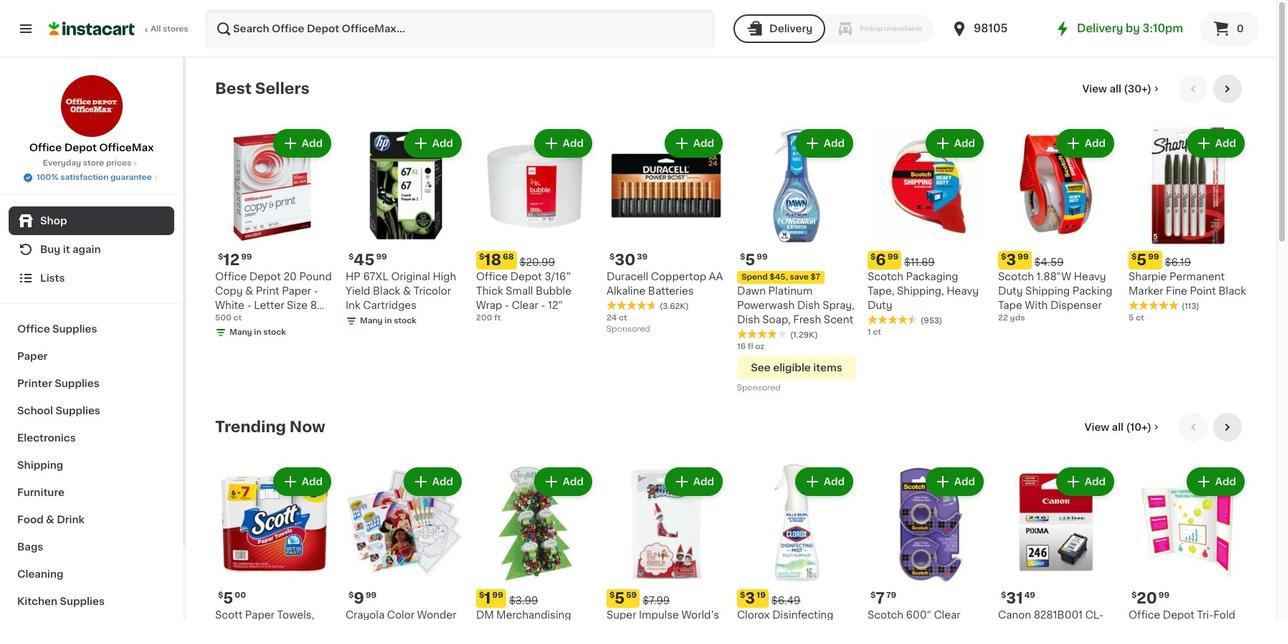 Task type: describe. For each thing, give the bounding box(es) containing it.
$ inside $ 3 19
[[740, 592, 745, 599]]

satisfaction
[[60, 174, 108, 181]]

12"
[[548, 300, 563, 310]]

alkaline
[[607, 286, 646, 296]]

1 horizontal spatial in
[[385, 317, 392, 325]]

99 inside $ 12 99
[[241, 253, 252, 261]]

office supplies link
[[9, 316, 174, 343]]

product group containing 18
[[476, 126, 595, 324]]

$ 20 99
[[1132, 591, 1170, 606]]

- right wrap
[[505, 300, 509, 310]]

sharpie permanent marker fine point black
[[1129, 272, 1246, 296]]

platinum
[[768, 286, 813, 296]]

ct left 11"
[[233, 314, 242, 322]]

200
[[476, 314, 492, 322]]

ct for duracell coppertop aa alkaline batteries
[[619, 314, 627, 322]]

furniture
[[17, 488, 64, 498]]

office for office depot 20 pound copy & print paper - white - letter size 8 1/2" x 11"
[[215, 272, 247, 282]]

delivery for delivery
[[769, 24, 813, 34]]

$ inside $ 1 99
[[479, 592, 484, 599]]

yds
[[1010, 314, 1025, 322]]

duracell
[[607, 272, 648, 282]]

bags link
[[9, 534, 174, 561]]

print
[[256, 286, 279, 296]]

office for office depot 3/16" thick small bubble wrap - clear - 12" 200 ft
[[476, 272, 508, 282]]

ct for scotch packaging tape, shipping, heavy duty
[[873, 328, 881, 336]]

0 vertical spatial many
[[360, 317, 383, 325]]

buy it again link
[[9, 235, 174, 264]]

delivery for delivery by 3:10pm
[[1077, 23, 1123, 34]]

1/2"
[[215, 315, 234, 325]]

supplies for office supplies
[[52, 324, 97, 334]]

$ inside $ 3 99
[[1001, 253, 1006, 261]]

3 for $4.59
[[1006, 252, 1016, 267]]

delivery button
[[734, 14, 826, 43]]

white
[[215, 300, 244, 310]]

view all (10+) button
[[1079, 413, 1167, 442]]

$ inside $ 18 68
[[479, 253, 484, 261]]

22
[[998, 314, 1008, 322]]

$6.99 original price: $11.69 element
[[868, 251, 987, 270]]

office for office supplies
[[17, 324, 50, 334]]

0 vertical spatial many in stock
[[360, 317, 417, 325]]

all for 3
[[1112, 422, 1124, 432]]

officemax
[[99, 143, 154, 153]]

ink
[[346, 300, 360, 310]]

see eligible items
[[751, 363, 842, 373]]

$3.19 original price: $6.49 element
[[737, 589, 856, 608]]

by
[[1126, 23, 1140, 34]]

$6.49
[[771, 596, 801, 606]]

shipping inside scotch 1.88"w heavy duty shipping packing tape with dispenser 22 yds
[[1025, 286, 1070, 296]]

$ inside $ 5 59
[[610, 592, 615, 599]]

$ 3 19
[[740, 591, 766, 606]]

$7.99
[[643, 596, 670, 606]]

printer supplies
[[17, 379, 100, 389]]

product group containing 12
[[215, 126, 334, 341]]

$3.99
[[509, 596, 538, 606]]

0 horizontal spatial &
[[46, 515, 54, 525]]

49
[[1024, 592, 1035, 599]]

black for 67xl
[[373, 286, 400, 296]]

clear
[[512, 300, 538, 310]]

paper inside office depot 20 pound copy & print paper - white - letter size 8 1/2" x 11"
[[282, 286, 311, 296]]

100%
[[37, 174, 58, 181]]

31
[[1006, 591, 1023, 606]]

product group containing 6
[[868, 126, 987, 338]]

heavy inside scotch 1.88"w heavy duty shipping packing tape with dispenser 22 yds
[[1074, 272, 1106, 282]]

point
[[1190, 286, 1216, 296]]

5 up sharpie
[[1137, 252, 1147, 267]]

school
[[17, 406, 53, 416]]

$ 30 39
[[610, 252, 648, 267]]

dispenser
[[1050, 300, 1102, 310]]

500 ct
[[215, 314, 242, 322]]

printer
[[17, 379, 52, 389]]

best sellers
[[215, 81, 310, 96]]

scent
[[824, 315, 853, 325]]

& inside hp 67xl original high yield black & tricolor ink cartridges
[[403, 286, 411, 296]]

$ inside $ 9 99
[[348, 592, 354, 599]]

trending now
[[215, 419, 325, 435]]

Search field
[[207, 10, 714, 47]]

lists
[[40, 273, 65, 283]]

product group containing 45
[[346, 126, 465, 330]]

$ 31 49
[[1001, 591, 1035, 606]]

1.88"w
[[1037, 272, 1071, 282]]

ct for sharpie permanent marker fine point black
[[1136, 314, 1144, 322]]

$ inside $ 45 99
[[348, 253, 354, 261]]

store
[[83, 159, 104, 167]]

depot for officemax
[[64, 143, 97, 153]]

office depot officemax logo image
[[60, 75, 123, 138]]

99 inside $ 3 99
[[1018, 253, 1029, 261]]

20 inside office depot 20 pound copy & print paper - white - letter size 8 1/2" x 11"
[[284, 272, 297, 282]]

electronics link
[[9, 425, 174, 452]]

letter
[[254, 300, 284, 310]]

product group containing 9
[[346, 465, 465, 620]]

see
[[751, 363, 771, 373]]

$6.19
[[1165, 257, 1191, 267]]

powerwash
[[737, 300, 795, 310]]

16 fl oz
[[737, 343, 765, 351]]

$ 5 99 for dawn
[[740, 252, 768, 267]]

spend
[[741, 273, 768, 281]]

16
[[737, 343, 746, 351]]

5 left the 00
[[223, 591, 233, 606]]

1 horizontal spatial sponsored badge image
[[737, 384, 781, 392]]

delivery by 3:10pm link
[[1054, 20, 1183, 37]]

food & drink
[[17, 515, 84, 525]]

school supplies link
[[9, 397, 174, 425]]

oz
[[755, 343, 765, 351]]

packing
[[1073, 286, 1112, 296]]

99 inside $ 9 99
[[366, 592, 377, 599]]

prices
[[106, 159, 131, 167]]

lists link
[[9, 264, 174, 293]]

$ 5 00
[[218, 591, 246, 606]]

0
[[1237, 24, 1244, 34]]

everyday store prices link
[[43, 158, 140, 169]]

0 horizontal spatial shipping
[[17, 460, 63, 470]]

bags
[[17, 542, 43, 552]]

office depot officemax link
[[29, 75, 154, 155]]

99 inside $ 1 99
[[492, 592, 503, 599]]

18
[[484, 252, 501, 267]]

$5.99 original price: $6.19 element
[[1129, 251, 1248, 270]]

cleaning
[[17, 569, 63, 579]]

guarantee
[[110, 174, 152, 181]]

99 inside $ 45 99
[[376, 253, 387, 261]]

(953)
[[921, 317, 942, 325]]

items
[[813, 363, 842, 373]]

hp 67xl original high yield black & tricolor ink cartridges
[[346, 272, 456, 310]]

1 horizontal spatial stock
[[394, 317, 417, 325]]

scotch for shipping,
[[868, 272, 904, 282]]

service type group
[[734, 14, 934, 43]]

1 horizontal spatial 1
[[868, 328, 871, 336]]

24 ct
[[607, 314, 627, 322]]

product group containing 31
[[998, 465, 1117, 620]]



Task type: vqa. For each thing, say whether or not it's contained in the screenshot.
Many to the top
yes



Task type: locate. For each thing, give the bounding box(es) containing it.
product group containing 20
[[1129, 465, 1248, 620]]

heavy down the packaging in the right top of the page
[[947, 286, 979, 296]]

dish down powerwash
[[737, 315, 760, 325]]

heavy up packing
[[1074, 272, 1106, 282]]

1 horizontal spatial many
[[360, 317, 383, 325]]

1
[[868, 328, 871, 336], [484, 591, 491, 606]]

$20.99
[[520, 257, 555, 267]]

0 horizontal spatial duty
[[868, 300, 892, 310]]

1 vertical spatial many
[[229, 328, 252, 336]]

1 item carousel region from the top
[[215, 75, 1248, 402]]

shop
[[40, 216, 67, 226]]

in down 11"
[[254, 328, 261, 336]]

packaging
[[906, 272, 958, 282]]

0 vertical spatial heavy
[[1074, 272, 1106, 282]]

fine
[[1166, 286, 1187, 296]]

ft
[[494, 314, 501, 322]]

hp
[[346, 272, 361, 282]]

paper up size
[[282, 286, 311, 296]]

many in stock down 11"
[[229, 328, 286, 336]]

& left print
[[245, 286, 253, 296]]

- up 11"
[[247, 300, 251, 310]]

$5.59 original price: $7.99 element
[[607, 589, 726, 608]]

view left (10+)
[[1085, 422, 1109, 432]]

office depot 3/16" thick small bubble wrap - clear - 12" 200 ft
[[476, 272, 571, 322]]

$ 1 99
[[479, 591, 503, 606]]

ct down tape,
[[873, 328, 881, 336]]

0 vertical spatial stock
[[394, 317, 417, 325]]

high
[[433, 272, 456, 282]]

0 horizontal spatial paper
[[17, 351, 48, 361]]

5 up spend at top
[[745, 252, 755, 267]]

office supplies
[[17, 324, 97, 334]]

duty down tape,
[[868, 300, 892, 310]]

0 vertical spatial shipping
[[1025, 286, 1070, 296]]

1 horizontal spatial &
[[245, 286, 253, 296]]

drink
[[57, 515, 84, 525]]

it
[[63, 245, 70, 255]]

product group containing 30
[[607, 126, 726, 337]]

view
[[1082, 84, 1107, 94], [1085, 422, 1109, 432]]

thick
[[476, 286, 503, 296]]

1 horizontal spatial $ 5 99
[[1132, 252, 1159, 267]]

2 item carousel region from the top
[[215, 413, 1248, 620]]

0 horizontal spatial 20
[[284, 272, 297, 282]]

many
[[360, 317, 383, 325], [229, 328, 252, 336]]

shipping up furniture
[[17, 460, 63, 470]]

in
[[385, 317, 392, 325], [254, 328, 261, 336]]

12
[[223, 252, 240, 267]]

$1.99 original price: $3.99 element
[[476, 589, 595, 608]]

$ 12 99
[[218, 252, 252, 267]]

24
[[607, 314, 617, 322]]

black right "point"
[[1219, 286, 1246, 296]]

99 inside the $ 6 99
[[888, 253, 899, 261]]

item carousel region containing trending now
[[215, 413, 1248, 620]]

office depot officemax
[[29, 143, 154, 153]]

1 down tape,
[[868, 328, 871, 336]]

1 vertical spatial many in stock
[[229, 328, 286, 336]]

all
[[151, 25, 161, 33]]

$3.99 original price: $4.59 element
[[998, 251, 1117, 270]]

(1.29k)
[[790, 331, 818, 339]]

black inside sharpie permanent marker fine point black
[[1219, 286, 1246, 296]]

shipping link
[[9, 452, 174, 479]]

2 black from the left
[[1219, 286, 1246, 296]]

3 left $4.59
[[1006, 252, 1016, 267]]

1 vertical spatial shipping
[[17, 460, 63, 470]]

$ 5 99
[[740, 252, 768, 267], [1132, 252, 1159, 267]]

99 inside $ 20 99
[[1159, 592, 1170, 599]]

sponsored badge image inside product group
[[607, 325, 650, 333]]

- left "12""
[[541, 300, 545, 310]]

dish up fresh on the bottom right of page
[[797, 300, 820, 310]]

supplies for kitchen supplies
[[60, 597, 105, 607]]

save
[[790, 273, 809, 281]]

scotch inside scotch 1.88"w heavy duty shipping packing tape with dispenser 22 yds
[[998, 272, 1034, 282]]

supplies down paper link
[[55, 379, 100, 389]]

1 left $3.99
[[484, 591, 491, 606]]

stock down letter
[[263, 328, 286, 336]]

7
[[876, 591, 885, 606]]

$ 9 99
[[348, 591, 377, 606]]

0 horizontal spatial 1
[[484, 591, 491, 606]]

depot up everyday store prices
[[64, 143, 97, 153]]

depot inside office depot officemax link
[[64, 143, 97, 153]]

0 vertical spatial 1
[[868, 328, 871, 336]]

bubble
[[536, 286, 571, 296]]

stores
[[163, 25, 188, 33]]

0 vertical spatial all
[[1110, 84, 1121, 94]]

0 horizontal spatial delivery
[[769, 24, 813, 34]]

5 down marker
[[1129, 314, 1134, 322]]

0 horizontal spatial 3
[[745, 591, 755, 606]]

00
[[235, 592, 246, 599]]

1 black from the left
[[373, 286, 400, 296]]

0 horizontal spatial dish
[[737, 315, 760, 325]]

scotch
[[868, 272, 904, 282], [998, 272, 1034, 282]]

- down pound
[[314, 286, 318, 296]]

ct down marker
[[1136, 314, 1144, 322]]

duty inside scotch 1.88"w heavy duty shipping packing tape with dispenser 22 yds
[[998, 286, 1023, 296]]

duty up tape
[[998, 286, 1023, 296]]

many down x
[[229, 328, 252, 336]]

office up thick
[[476, 272, 508, 282]]

0 horizontal spatial heavy
[[947, 286, 979, 296]]

1 vertical spatial sponsored badge image
[[737, 384, 781, 392]]

supplies inside "link"
[[55, 379, 100, 389]]

depot for 3/16"
[[510, 272, 542, 282]]

$ inside $ 7 79
[[871, 592, 876, 599]]

1 vertical spatial view
[[1085, 422, 1109, 432]]

spray,
[[823, 300, 854, 310]]

shipping,
[[897, 286, 944, 296]]

product group containing 1
[[476, 465, 595, 620]]

supplies for printer supplies
[[55, 379, 100, 389]]

depot inside office depot 20 pound copy & print paper - white - letter size 8 1/2" x 11"
[[249, 272, 281, 282]]

supplies up paper link
[[52, 324, 97, 334]]

0 button
[[1200, 11, 1259, 46]]

depot up "small"
[[510, 272, 542, 282]]

tricolor
[[414, 286, 451, 296]]

$ inside $ 20 99
[[1132, 592, 1137, 599]]

1 scotch from the left
[[868, 272, 904, 282]]

1 vertical spatial heavy
[[947, 286, 979, 296]]

100% satisfaction guarantee button
[[22, 169, 161, 184]]

5 left 59
[[615, 591, 625, 606]]

2 horizontal spatial &
[[403, 286, 411, 296]]

duty inside scotch packaging tape, shipping, heavy duty
[[868, 300, 892, 310]]

45
[[354, 252, 375, 267]]

many in stock down cartridges
[[360, 317, 417, 325]]

office up the copy on the left of page
[[215, 272, 247, 282]]

1 horizontal spatial delivery
[[1077, 23, 1123, 34]]

1 horizontal spatial 20
[[1137, 591, 1157, 606]]

0 horizontal spatial black
[[373, 286, 400, 296]]

soap,
[[762, 315, 791, 325]]

product group containing 7
[[868, 465, 987, 620]]

all left (10+)
[[1112, 422, 1124, 432]]

all for 5
[[1110, 84, 1121, 94]]

$ 5 99 up sharpie
[[1132, 252, 1159, 267]]

1 vertical spatial in
[[254, 328, 261, 336]]

office for office depot officemax
[[29, 143, 62, 153]]

stock
[[394, 317, 417, 325], [263, 328, 286, 336]]

1 vertical spatial 20
[[1137, 591, 1157, 606]]

permanent
[[1170, 272, 1225, 282]]

0 vertical spatial in
[[385, 317, 392, 325]]

$11.69
[[904, 257, 935, 267]]

$ 5 99 for sharpie
[[1132, 252, 1159, 267]]

electronics
[[17, 433, 76, 443]]

98105 button
[[951, 9, 1037, 49]]

depot inside "office depot 3/16" thick small bubble wrap - clear - 12" 200 ft"
[[510, 272, 542, 282]]

$18.68 original price: $20.99 element
[[476, 251, 595, 270]]

shipping down 1.88"w
[[1025, 286, 1070, 296]]

1 horizontal spatial black
[[1219, 286, 1246, 296]]

many down "ink"
[[360, 317, 383, 325]]

★★★★★
[[607, 300, 657, 310], [607, 300, 657, 310], [1129, 300, 1179, 310], [1129, 300, 1179, 310], [868, 315, 918, 325], [868, 315, 918, 325], [737, 329, 787, 339], [737, 329, 787, 339]]

view left (30+)
[[1082, 84, 1107, 94]]

paper up printer
[[17, 351, 48, 361]]

0 horizontal spatial depot
[[64, 143, 97, 153]]

instacart logo image
[[49, 20, 135, 37]]

dish
[[797, 300, 820, 310], [737, 315, 760, 325]]

depot for 20
[[249, 272, 281, 282]]

school supplies
[[17, 406, 100, 416]]

1 vertical spatial paper
[[17, 351, 48, 361]]

0 horizontal spatial sponsored badge image
[[607, 325, 650, 333]]

delivery by 3:10pm
[[1077, 23, 1183, 34]]

supplies up "electronics" "link"
[[55, 406, 100, 416]]

1 $ 5 99 from the left
[[740, 252, 768, 267]]

0 horizontal spatial many
[[229, 328, 252, 336]]

1 horizontal spatial scotch
[[998, 272, 1034, 282]]

68
[[503, 253, 514, 261]]

0 vertical spatial paper
[[282, 286, 311, 296]]

scotch up tape,
[[868, 272, 904, 282]]

11"
[[245, 315, 258, 325]]

(3.62k)
[[660, 303, 689, 310]]

$ inside $ 5 00
[[218, 592, 223, 599]]

sharpie
[[1129, 272, 1167, 282]]

$ inside $ 31 49
[[1001, 592, 1006, 599]]

$ 5 59
[[610, 591, 637, 606]]

item carousel region containing best sellers
[[215, 75, 1248, 402]]

$ 5 99 inside the $5.99 original price: $6.19 element
[[1132, 252, 1159, 267]]

8
[[310, 300, 317, 310]]

black up cartridges
[[373, 286, 400, 296]]

1 horizontal spatial shipping
[[1025, 286, 1070, 296]]

39
[[637, 253, 648, 261]]

0 vertical spatial view
[[1082, 84, 1107, 94]]

0 horizontal spatial scotch
[[868, 272, 904, 282]]

scotch inside scotch packaging tape, shipping, heavy duty
[[868, 272, 904, 282]]

shop link
[[9, 207, 174, 235]]

1 horizontal spatial many in stock
[[360, 317, 417, 325]]

2 horizontal spatial depot
[[510, 272, 542, 282]]

1 horizontal spatial paper
[[282, 286, 311, 296]]

1 vertical spatial dish
[[737, 315, 760, 325]]

fresh
[[793, 315, 821, 325]]

0 vertical spatial duty
[[998, 286, 1023, 296]]

supplies down cleaning link
[[60, 597, 105, 607]]

office
[[29, 143, 62, 153], [215, 272, 247, 282], [476, 272, 508, 282], [17, 324, 50, 334]]

delivery inside 'button'
[[769, 24, 813, 34]]

1 vertical spatial 1
[[484, 591, 491, 606]]

sponsored badge image
[[607, 325, 650, 333], [737, 384, 781, 392]]

sponsored badge image down see
[[737, 384, 781, 392]]

0 horizontal spatial many in stock
[[229, 328, 286, 336]]

office down lists
[[17, 324, 50, 334]]

-
[[314, 286, 318, 296], [247, 300, 251, 310], [505, 300, 509, 310], [541, 300, 545, 310]]

depot up print
[[249, 272, 281, 282]]

scotch for duty
[[998, 272, 1034, 282]]

dawn
[[737, 286, 766, 296]]

0 vertical spatial 3
[[1006, 252, 1016, 267]]

office inside "office depot 3/16" thick small bubble wrap - clear - 12" 200 ft"
[[476, 272, 508, 282]]

$ inside the $5.99 original price: $6.19 element
[[1132, 253, 1137, 261]]

1 horizontal spatial duty
[[998, 286, 1023, 296]]

1 horizontal spatial 3
[[1006, 252, 1016, 267]]

1 horizontal spatial dish
[[797, 300, 820, 310]]

in down cartridges
[[385, 317, 392, 325]]

scotch down $ 3 99
[[998, 272, 1034, 282]]

2 scotch from the left
[[998, 272, 1034, 282]]

view for 3
[[1085, 422, 1109, 432]]

small
[[506, 286, 533, 296]]

0 vertical spatial item carousel region
[[215, 75, 1248, 402]]

1 horizontal spatial heavy
[[1074, 272, 1106, 282]]

0 vertical spatial sponsored badge image
[[607, 325, 650, 333]]

office up 'everyday'
[[29, 143, 62, 153]]

1 vertical spatial all
[[1112, 422, 1124, 432]]

spend $45, save $7
[[741, 273, 820, 281]]

1 horizontal spatial depot
[[249, 272, 281, 282]]

1 vertical spatial duty
[[868, 300, 892, 310]]

& inside office depot 20 pound copy & print paper - white - letter size 8 1/2" x 11"
[[245, 286, 253, 296]]

product group
[[215, 126, 334, 341], [346, 126, 465, 330], [476, 126, 595, 324], [607, 126, 726, 337], [737, 126, 856, 396], [868, 126, 987, 338], [998, 126, 1117, 324], [1129, 126, 1248, 324], [215, 465, 334, 620], [346, 465, 465, 620], [476, 465, 595, 620], [607, 465, 726, 620], [737, 465, 856, 620], [868, 465, 987, 620], [998, 465, 1117, 620], [1129, 465, 1248, 620]]

tape
[[998, 300, 1022, 310]]

$ inside $ 12 99
[[218, 253, 223, 261]]

all left (30+)
[[1110, 84, 1121, 94]]

1 vertical spatial 3
[[745, 591, 755, 606]]

0 horizontal spatial $ 5 99
[[740, 252, 768, 267]]

kitchen
[[17, 597, 57, 607]]

0 vertical spatial 20
[[284, 272, 297, 282]]

3 left 19
[[745, 591, 755, 606]]

$ inside $ 30 39
[[610, 253, 615, 261]]

1 vertical spatial item carousel region
[[215, 413, 1248, 620]]

$ 45 99
[[348, 252, 387, 267]]

0 horizontal spatial stock
[[263, 328, 286, 336]]

$4.59
[[1034, 257, 1064, 267]]

3 for $6.49
[[745, 591, 755, 606]]

best
[[215, 81, 252, 96]]

sponsored badge image down 24 ct
[[607, 325, 650, 333]]

59
[[626, 592, 637, 599]]

tape,
[[868, 286, 894, 296]]

black for permanent
[[1219, 286, 1246, 296]]

0 horizontal spatial in
[[254, 328, 261, 336]]

kitchen supplies
[[17, 597, 105, 607]]

0 vertical spatial dish
[[797, 300, 820, 310]]

98105
[[974, 23, 1008, 34]]

paper link
[[9, 343, 174, 370]]

view for 5
[[1082, 84, 1107, 94]]

$ 6 99
[[871, 252, 899, 267]]

heavy inside scotch packaging tape, shipping, heavy duty
[[947, 286, 979, 296]]

1 vertical spatial stock
[[263, 328, 286, 336]]

black
[[373, 286, 400, 296], [1219, 286, 1246, 296]]

view all (30+)
[[1082, 84, 1152, 94]]

None search field
[[205, 9, 715, 49]]

stock down cartridges
[[394, 317, 417, 325]]

paper
[[282, 286, 311, 296], [17, 351, 48, 361]]

& down original
[[403, 286, 411, 296]]

black inside hp 67xl original high yield black & tricolor ink cartridges
[[373, 286, 400, 296]]

$ inside the $ 6 99
[[871, 253, 876, 261]]

2 $ 5 99 from the left
[[1132, 252, 1159, 267]]

now
[[290, 419, 325, 435]]

$ 5 99 up spend at top
[[740, 252, 768, 267]]

supplies for school supplies
[[55, 406, 100, 416]]

& right food
[[46, 515, 54, 525]]

item carousel region
[[215, 75, 1248, 402], [215, 413, 1248, 620]]

cartridges
[[363, 300, 417, 310]]

$45,
[[770, 273, 788, 281]]

office inside office depot 20 pound copy & print paper - white - letter size 8 1/2" x 11"
[[215, 272, 247, 282]]

office depot 20 pound copy & print paper - white - letter size 8 1/2" x 11"
[[215, 272, 332, 325]]

ct right 24
[[619, 314, 627, 322]]



